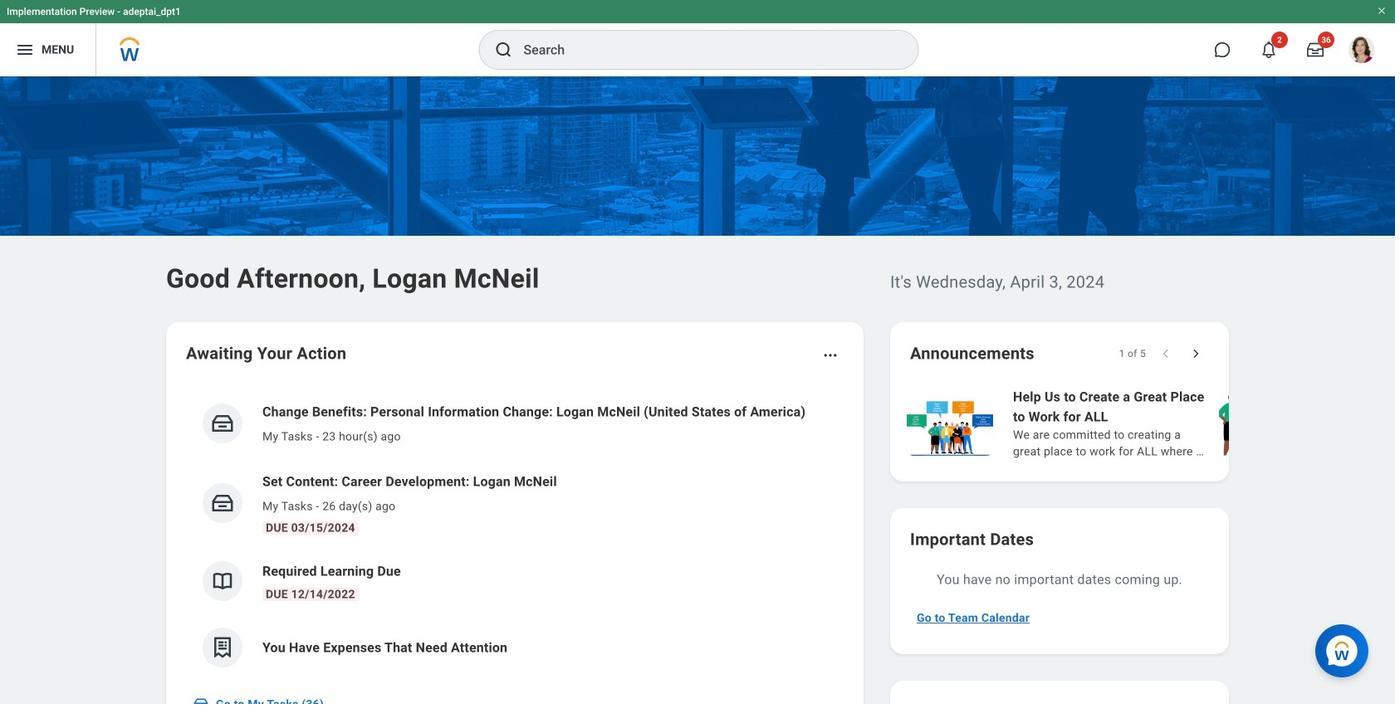 Task type: locate. For each thing, give the bounding box(es) containing it.
dashboard expenses image
[[210, 636, 235, 660]]

status
[[1120, 347, 1146, 361]]

justify image
[[15, 40, 35, 60]]

main content
[[0, 76, 1396, 704]]

banner
[[0, 0, 1396, 76]]

chevron left small image
[[1158, 346, 1175, 362]]

inbox image
[[210, 411, 235, 436], [210, 491, 235, 516], [193, 696, 209, 704]]

chevron right small image
[[1188, 346, 1205, 362]]

Search Workday  search field
[[524, 32, 884, 68]]

search image
[[494, 40, 514, 60]]

book open image
[[210, 569, 235, 594]]

list
[[904, 385, 1396, 462], [186, 389, 844, 681]]



Task type: vqa. For each thing, say whether or not it's contained in the screenshot.
'chevron down' icon
no



Task type: describe. For each thing, give the bounding box(es) containing it.
inbox large image
[[1308, 42, 1324, 58]]

related actions image
[[822, 347, 839, 364]]

close environment banner image
[[1377, 6, 1387, 16]]

2 vertical spatial inbox image
[[193, 696, 209, 704]]

profile logan mcneil image
[[1349, 37, 1376, 67]]

0 vertical spatial inbox image
[[210, 411, 235, 436]]

0 horizontal spatial list
[[186, 389, 844, 681]]

1 vertical spatial inbox image
[[210, 491, 235, 516]]

1 horizontal spatial list
[[904, 385, 1396, 462]]

notifications large image
[[1261, 42, 1278, 58]]



